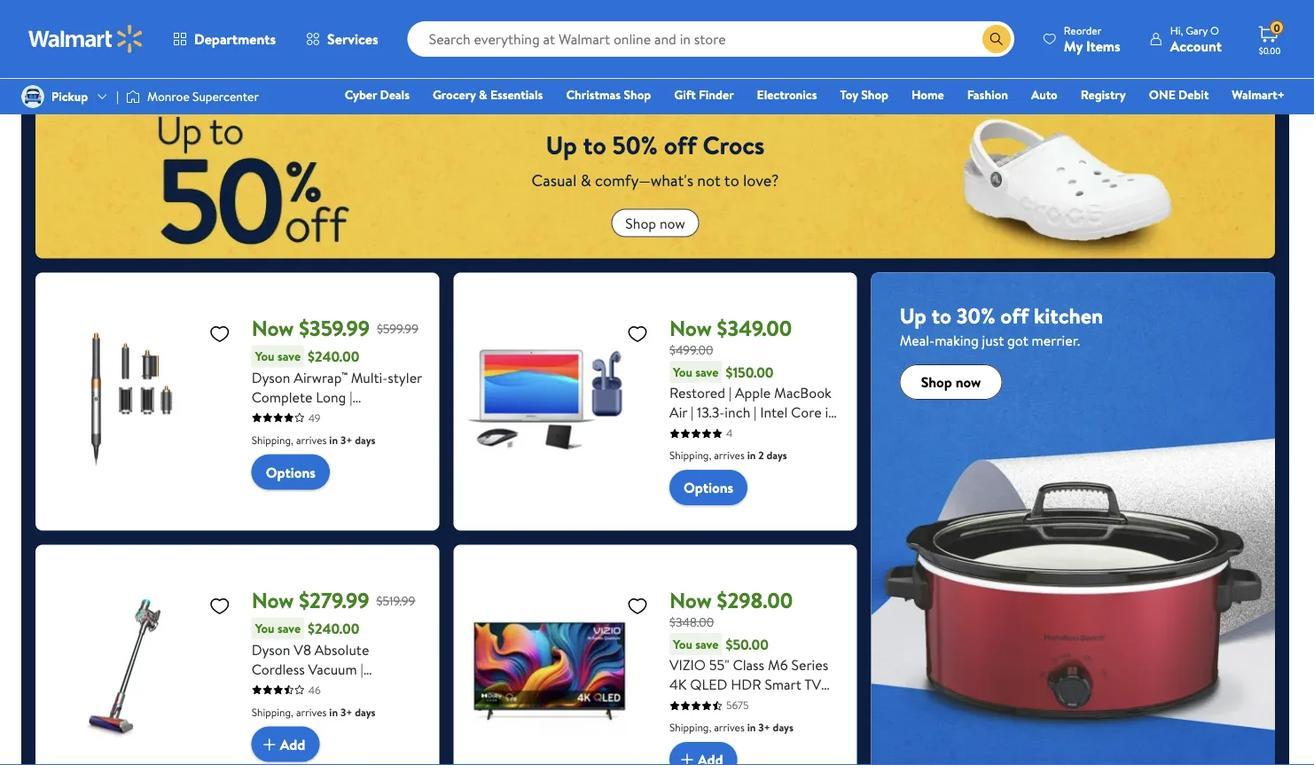 Task type: vqa. For each thing, say whether or not it's contained in the screenshot.
'DAYS' within the the Now $279.99 Group
yes



Task type: locate. For each thing, give the bounding box(es) containing it.
up up casual
[[546, 128, 577, 162]]

shipping, arrives in 3+ days
[[670, 5, 794, 20], [252, 433, 376, 448], [252, 705, 376, 720], [670, 720, 794, 736]]

0 horizontal spatial options link
[[252, 455, 330, 490]]

3+ down long
[[341, 433, 353, 448]]

off for crocs
[[664, 128, 697, 162]]

$519.99
[[377, 592, 416, 610]]

0 horizontal spatial up
[[546, 128, 577, 162]]

now right add to favorites list, vizio 55" class m6 series 4k qled hdr smart tv m55q6-j01 (new) image
[[670, 586, 712, 616]]

50%
[[612, 128, 658, 162]]

day
[[758, 500, 782, 520]]

0 horizontal spatial now
[[660, 213, 685, 233]]

add up finder
[[698, 35, 724, 55]]

gift finder
[[674, 86, 734, 103]]

dyson for now $359.99
[[252, 368, 290, 387]]

absolute
[[315, 640, 369, 660]]

days down the (new)
[[773, 720, 794, 736]]

arrives inside "now $279.99" group
[[296, 705, 327, 720]]

mouse,
[[761, 461, 805, 481]]

$0.00
[[1260, 44, 1281, 56]]

add to favorites list, vizio 55" class m6 series 4k qled hdr smart tv m55q6-j01 (new) image
[[627, 595, 648, 617]]

in up the walmart site-wide "search box"
[[748, 5, 756, 20]]

arrives down 4 at right bottom
[[714, 448, 745, 463]]

2 dyson from the top
[[252, 640, 290, 660]]

to left 30%
[[932, 301, 952, 331]]

save up 55" at bottom
[[696, 636, 719, 653]]

up to 30% off kitchen meal-making just got merrier.
[[900, 301, 1104, 350]]

1 vertical spatial dyson
[[252, 640, 290, 660]]

0 horizontal spatial options
[[266, 463, 316, 482]]

now right add to favorites list, dyson airwrap™ multi-styler complete long | nickel/copper | refurbished icon
[[252, 314, 294, 343]]

off inside 'up to 50% off crocs casual & comfy—what's not to love?'
[[664, 128, 697, 162]]

shipping, inside "now $279.99" group
[[252, 705, 294, 720]]

46
[[308, 683, 321, 698]]

to right not
[[725, 170, 740, 192]]

3+ up the search search box
[[759, 5, 771, 20]]

shipping, down m55q6-
[[670, 720, 712, 736]]

1 horizontal spatial to
[[725, 170, 740, 192]]

you up complete
[[255, 348, 275, 365]]

kitchen
[[1034, 301, 1104, 331]]

m55q6-
[[670, 695, 722, 714]]

3+ down the (new)
[[759, 720, 771, 736]]

1 horizontal spatial off
[[1001, 301, 1029, 331]]

intel
[[760, 403, 788, 422]]

1 horizontal spatial &
[[581, 170, 591, 192]]

in down "vacuum"
[[329, 705, 338, 720]]

& inside 'up to 50% off crocs casual & comfy—what's not to love?'
[[581, 170, 591, 192]]

options down refurbished
[[266, 463, 316, 482]]

add to cart image down m55q6-
[[677, 750, 698, 766]]

options link down refurbished
[[252, 455, 330, 490]]

0 vertical spatial $240.00
[[308, 347, 360, 366]]

$359.99
[[299, 314, 370, 343]]

options up certified
[[684, 478, 734, 498]]

2 down 128gb
[[759, 448, 764, 463]]

1 vertical spatial now
[[956, 372, 982, 392]]

add button
[[670, 28, 738, 63], [252, 727, 320, 763]]

0 horizontal spatial 2
[[747, 500, 755, 520]]

3+ for now $359.99
[[341, 433, 353, 448]]

options right reorder
[[1102, 20, 1152, 40]]

shop now down making
[[921, 372, 982, 392]]

add to cart image
[[259, 734, 280, 755]]

search icon image
[[990, 32, 1004, 46]]

arrives for now $298.00
[[714, 720, 745, 736]]

shipping, arrives in 3+ days for now $359.99
[[252, 433, 376, 448]]

you save $240.00 dyson v8 absolute cordless vacuum | silver/nickel | new
[[252, 619, 369, 699]]

not
[[698, 170, 721, 192]]

days inside "now $279.99" group
[[355, 705, 376, 720]]

2 horizontal spatial options link
[[1088, 12, 1166, 48]]

 image for pickup
[[21, 85, 44, 108]]

shipping, arrives in 3+ days down "49"
[[252, 433, 376, 448]]

| right "vacuum"
[[361, 660, 364, 679]]

off right 50%
[[664, 128, 697, 162]]

arrives down 46
[[296, 705, 327, 720]]

30%
[[957, 301, 996, 331]]

qled
[[690, 675, 728, 695]]

1 add to cart image from the top
[[677, 35, 698, 56]]

options for now $359.99
[[266, 463, 316, 482]]

nickel/copper
[[252, 407, 341, 426]]

now right add to favorites list, dyson v8 absolute cordless vacuum | silver/nickel | new icon at the left bottom of the page
[[252, 586, 294, 616]]

0 vertical spatial up
[[546, 128, 577, 162]]

off inside up to 30% off kitchen meal-making just got merrier.
[[1001, 301, 1029, 331]]

hdr
[[731, 675, 762, 695]]

1 horizontal spatial 2
[[759, 448, 764, 463]]

0 horizontal spatial &
[[479, 86, 488, 103]]

0 horizontal spatial to
[[583, 128, 607, 162]]

shipping, arrives in 3+ days inside "now $279.99" group
[[252, 705, 376, 720]]

1 horizontal spatial now
[[956, 372, 982, 392]]

5675
[[727, 698, 749, 713]]

1 vertical spatial add
[[280, 735, 305, 754]]

you up cordless
[[255, 620, 275, 637]]

supercenter
[[193, 88, 259, 105]]

save up airwrap™
[[278, 348, 301, 365]]

0 vertical spatial shop now button
[[612, 209, 700, 237]]

smart
[[765, 675, 802, 695]]

shipping, for now $279.99
[[252, 705, 294, 720]]

you inside now $349.00 $499.00 you save $150.00 restored | apple macbook air | 13.3-inch | intel core i5 | 8gb ram | 128gb ssd | macos | bundle: black case, wireless mouse, bluetooth/wireless airbuds by certified 2 day express
[[673, 363, 693, 381]]

0 horizontal spatial  image
[[21, 85, 44, 108]]

in for now $279.99
[[329, 705, 338, 720]]

2 horizontal spatial options
[[1102, 20, 1152, 40]]

1 $240.00 from the top
[[308, 347, 360, 366]]

shop now button down making
[[900, 365, 1003, 400]]

arrives
[[714, 5, 745, 20], [296, 433, 327, 448], [714, 448, 745, 463], [296, 705, 327, 720], [714, 720, 745, 736]]

0 vertical spatial add
[[698, 35, 724, 55]]

0 vertical spatial &
[[479, 86, 488, 103]]

airbuds
[[791, 481, 838, 500]]

| right "49"
[[345, 407, 348, 426]]

meal-
[[900, 331, 935, 350]]

complete
[[252, 387, 313, 407]]

1 vertical spatial off
[[1001, 301, 1029, 331]]

shipping, for now $359.99
[[252, 433, 294, 448]]

0 vertical spatial dyson
[[252, 368, 290, 387]]

$240.00 up absolute
[[308, 619, 360, 639]]

shop
[[624, 86, 651, 103], [862, 86, 889, 103], [626, 213, 657, 233], [921, 372, 953, 392]]

apple
[[735, 383, 771, 403]]

days down 128gb
[[767, 448, 788, 463]]

1 vertical spatial add to cart image
[[677, 750, 698, 766]]

0 horizontal spatial shop now button
[[612, 209, 700, 237]]

bundle:
[[725, 442, 771, 461]]

now down making
[[956, 372, 982, 392]]

cyber
[[345, 86, 377, 103]]

to for up to 30% off kitchen
[[932, 301, 952, 331]]

now $298.00 $348.00 you save $50.00 vizio 55" class m6 series 4k qled hdr smart tv m55q6-j01 (new)
[[670, 586, 829, 714]]

now
[[252, 314, 294, 343], [670, 314, 712, 343], [252, 586, 294, 616], [670, 586, 712, 616]]

o
[[1211, 23, 1220, 38]]

shop now button for 50%
[[612, 209, 700, 237]]

1 horizontal spatial up
[[900, 301, 927, 331]]

0 vertical spatial off
[[664, 128, 697, 162]]

0 horizontal spatial off
[[664, 128, 697, 162]]

now $279.99 $519.99
[[252, 586, 416, 616]]

days for now $349.00
[[767, 448, 788, 463]]

to inside up to 30% off kitchen meal-making just got merrier.
[[932, 301, 952, 331]]

3+ down new
[[341, 705, 353, 720]]

| right 'pickup'
[[116, 88, 119, 105]]

one debit link
[[1141, 85, 1217, 104]]

in for now $298.00
[[748, 720, 756, 736]]

0 vertical spatial add button
[[670, 28, 738, 63]]

0 horizontal spatial add button
[[252, 727, 320, 763]]

shipping, down nickel/copper
[[252, 433, 294, 448]]

1 horizontal spatial shop now button
[[900, 365, 1003, 400]]

 image for monroe supercenter
[[126, 88, 140, 106]]

you up the vizio
[[673, 636, 693, 653]]

$240.00 inside 'you save $240.00 dyson v8 absolute cordless vacuum | silver/nickel | new'
[[308, 619, 360, 639]]

refurbished
[[252, 426, 326, 446]]

arrives for now $349.00
[[714, 448, 745, 463]]

save inside 'you save $240.00 dyson v8 absolute cordless vacuum | silver/nickel | new'
[[278, 620, 301, 637]]

you inside the now $298.00 $348.00 you save $50.00 vizio 55" class m6 series 4k qled hdr smart tv m55q6-j01 (new)
[[673, 636, 693, 653]]

now inside the now $298.00 $348.00 you save $50.00 vizio 55" class m6 series 4k qled hdr smart tv m55q6-j01 (new)
[[670, 586, 712, 616]]

my
[[1064, 36, 1083, 55]]

bluetooth/wireless
[[670, 481, 787, 500]]

add to cart image
[[677, 35, 698, 56], [677, 750, 698, 766]]

0 vertical spatial now
[[660, 213, 685, 233]]

shop now down comfy—what's
[[626, 213, 685, 233]]

now for $298.00
[[670, 586, 712, 616]]

shipping, down '8gb'
[[670, 448, 712, 463]]

shop now for 50%
[[626, 213, 685, 233]]

1 horizontal spatial options link
[[670, 470, 748, 506]]

in down 128gb
[[748, 448, 756, 463]]

0 horizontal spatial add
[[280, 735, 305, 754]]

to left 50%
[[583, 128, 607, 162]]

off right 30%
[[1001, 301, 1029, 331]]

multi-
[[351, 368, 388, 387]]

0 vertical spatial 2
[[759, 448, 764, 463]]

dyson up nickel/copper
[[252, 368, 290, 387]]

1 vertical spatial to
[[725, 170, 740, 192]]

add for 2nd add to cart image from the bottom of the page
[[698, 35, 724, 55]]

shop right toy
[[862, 86, 889, 103]]

express
[[785, 500, 832, 520]]

you down $499.00
[[673, 363, 693, 381]]

2 vertical spatial to
[[932, 301, 952, 331]]

55"
[[709, 656, 730, 675]]

merrier.
[[1032, 331, 1081, 350]]

0 vertical spatial add to cart image
[[677, 35, 698, 56]]

shipping, arrives in 3+ days down 46
[[252, 705, 376, 720]]

now for 50%
[[660, 213, 685, 233]]

 image
[[21, 85, 44, 108], [126, 88, 140, 106]]

dyson
[[252, 368, 290, 387], [252, 640, 290, 660]]

in down long
[[329, 433, 338, 448]]

1 vertical spatial shop now button
[[900, 365, 1003, 400]]

shop now button down comfy—what's
[[612, 209, 700, 237]]

add inside "now $279.99" group
[[280, 735, 305, 754]]

& right the grocery
[[479, 86, 488, 103]]

fashion
[[968, 86, 1009, 103]]

now inside now $349.00 $499.00 you save $150.00 restored | apple macbook air | 13.3-inch | intel core i5 | 8gb ram | 128gb ssd | macos | bundle: black case, wireless mouse, bluetooth/wireless airbuds by certified 2 day express
[[670, 314, 712, 343]]

christmas shop link
[[558, 85, 659, 104]]

add to cart image up gift
[[677, 35, 698, 56]]

1 horizontal spatial shop now
[[921, 372, 982, 392]]

services button
[[291, 18, 394, 60]]

monroe
[[147, 88, 190, 105]]

1 horizontal spatial add
[[698, 35, 724, 55]]

save
[[278, 348, 301, 365], [696, 363, 719, 381], [278, 620, 301, 637], [696, 636, 719, 653]]

to for up to 50% off crocs
[[583, 128, 607, 162]]

up for up to 50% off crocs
[[546, 128, 577, 162]]

13.3-
[[697, 403, 725, 422]]

arrives down "49"
[[296, 433, 327, 448]]

Search search field
[[408, 21, 1015, 57]]

new
[[339, 679, 367, 699]]

days
[[773, 5, 794, 20], [355, 433, 376, 448], [767, 448, 788, 463], [355, 705, 376, 720], [773, 720, 794, 736]]

grocery & essentials
[[433, 86, 543, 103]]

save up v8 on the left of page
[[278, 620, 301, 637]]

add button up gift finder link
[[670, 28, 738, 63]]

shipping, arrives in 3+ days down 5675
[[670, 720, 794, 736]]

you inside 'you save $240.00 dyson v8 absolute cordless vacuum | silver/nickel | new'
[[255, 620, 275, 637]]

now inside group
[[252, 586, 294, 616]]

2 $240.00 from the top
[[308, 619, 360, 639]]

& right casual
[[581, 170, 591, 192]]

dyson inside you save $240.00 dyson airwrap™ multi-styler complete long | nickel/copper | refurbished
[[252, 368, 290, 387]]

0 vertical spatial to
[[583, 128, 607, 162]]

pickup
[[51, 88, 88, 105]]

walmart+
[[1233, 86, 1285, 103]]

add button down silver/nickel
[[252, 727, 320, 763]]

1 vertical spatial up
[[900, 301, 927, 331]]

3+ inside "now $279.99" group
[[341, 705, 353, 720]]

$279.99
[[299, 586, 370, 616]]

now right add to favorites list, restored | apple macbook air | 13.3-inch | intel core i5 | 8gb ram | 128gb ssd | macos | bundle: black case, wireless mouse, bluetooth/wireless airbuds by certified 2 day express image
[[670, 314, 712, 343]]

save inside you save $240.00 dyson airwrap™ multi-styler complete long | nickel/copper | refurbished
[[278, 348, 301, 365]]

now down comfy—what's
[[660, 213, 685, 233]]

add to favorites list, dyson airwrap™ multi-styler complete long | nickel/copper | refurbished image
[[209, 323, 230, 345]]

 image left the monroe
[[126, 88, 140, 106]]

$240.00
[[308, 347, 360, 366], [308, 619, 360, 639]]

$240.00 inside you save $240.00 dyson airwrap™ multi-styler complete long | nickel/copper | refurbished
[[308, 347, 360, 366]]

hi, gary o account
[[1171, 23, 1222, 55]]

| right long
[[350, 387, 353, 407]]

$599.99
[[377, 320, 419, 337]]

1 vertical spatial shop now
[[921, 372, 982, 392]]

in inside "now $279.99" group
[[329, 705, 338, 720]]

dyson left v8 on the left of page
[[252, 640, 290, 660]]

1 vertical spatial &
[[581, 170, 591, 192]]

class
[[733, 656, 765, 675]]

up
[[546, 128, 577, 162], [900, 301, 927, 331]]

dyson inside 'you save $240.00 dyson v8 absolute cordless vacuum | silver/nickel | new'
[[252, 640, 290, 660]]

up inside 'up to 50% off crocs casual & comfy—what's not to love?'
[[546, 128, 577, 162]]

black
[[774, 442, 807, 461]]

making
[[935, 331, 979, 350]]

shipping, down silver/nickel
[[252, 705, 294, 720]]

1 vertical spatial 2
[[747, 500, 755, 520]]

| right "air" on the right of the page
[[691, 403, 694, 422]]

up left making
[[900, 301, 927, 331]]

add for add to cart icon
[[280, 735, 305, 754]]

arrives down j01
[[714, 720, 745, 736]]

2 horizontal spatial to
[[932, 301, 952, 331]]

in down 5675
[[748, 720, 756, 736]]

save inside the now $298.00 $348.00 you save $50.00 vizio 55" class m6 series 4k qled hdr smart tv m55q6-j01 (new)
[[696, 636, 719, 653]]

off for kitchen
[[1001, 301, 1029, 331]]

$240.00 up airwrap™
[[308, 347, 360, 366]]

1 dyson from the top
[[252, 368, 290, 387]]

add down silver/nickel
[[280, 735, 305, 754]]

1 vertical spatial add button
[[252, 727, 320, 763]]

1 horizontal spatial options
[[684, 478, 734, 498]]

now for $279.99
[[252, 586, 294, 616]]

walmart+ link
[[1225, 85, 1293, 104]]

reorder my items
[[1064, 23, 1121, 55]]

macos
[[670, 442, 715, 461]]

save up the restored
[[696, 363, 719, 381]]

8gb
[[670, 422, 697, 442]]

days down multi-
[[355, 433, 376, 448]]

 image left 'pickup'
[[21, 85, 44, 108]]

days down new
[[355, 705, 376, 720]]

options link left hi,
[[1088, 12, 1166, 48]]

$499.00
[[670, 341, 714, 358]]

$298.00
[[717, 586, 793, 616]]

now
[[660, 213, 685, 233], [956, 372, 982, 392]]

up inside up to 30% off kitchen meal-making just got merrier.
[[900, 301, 927, 331]]

| right i5
[[840, 403, 843, 422]]

2 left day
[[747, 500, 755, 520]]

1 horizontal spatial  image
[[126, 88, 140, 106]]

0 horizontal spatial shop now
[[626, 213, 685, 233]]

options link down shipping, arrives in 2 days
[[670, 470, 748, 506]]

1 vertical spatial $240.00
[[308, 619, 360, 639]]

0 vertical spatial shop now
[[626, 213, 685, 233]]

options for now $349.00
[[684, 478, 734, 498]]



Task type: describe. For each thing, give the bounding box(es) containing it.
shop now for 30%
[[921, 372, 982, 392]]

shop down comfy—what's
[[626, 213, 657, 233]]

cyber deals
[[345, 86, 410, 103]]

| right inch
[[754, 403, 757, 422]]

core
[[791, 403, 822, 422]]

now $349.00 $499.00 you save $150.00 restored | apple macbook air | 13.3-inch | intel core i5 | 8gb ram | 128gb ssd | macos | bundle: black case, wireless mouse, bluetooth/wireless airbuds by certified 2 day express
[[670, 314, 843, 520]]

cyber deals link
[[337, 85, 418, 104]]

now for $349.00
[[670, 314, 712, 343]]

| left apple
[[729, 383, 732, 403]]

you inside you save $240.00 dyson airwrap™ multi-styler complete long | nickel/copper | refurbished
[[255, 348, 275, 365]]

days for now $359.99
[[355, 433, 376, 448]]

in for now $349.00
[[748, 448, 756, 463]]

certified
[[689, 500, 744, 520]]

days up the search search box
[[773, 5, 794, 20]]

by
[[670, 500, 685, 520]]

now $279.99 group
[[50, 559, 425, 766]]

$240.00 for $359.99
[[308, 347, 360, 366]]

shipping, arrives in 3+ days up the search search box
[[670, 5, 794, 20]]

up for up to 30% off kitchen
[[900, 301, 927, 331]]

vacuum
[[308, 660, 357, 679]]

shop now button for 30%
[[900, 365, 1003, 400]]

christmas shop
[[566, 86, 651, 103]]

departments
[[194, 29, 276, 49]]

1 horizontal spatial add button
[[670, 28, 738, 63]]

shop right christmas
[[624, 86, 651, 103]]

reorder
[[1064, 23, 1102, 38]]

finder
[[699, 86, 734, 103]]

love?
[[743, 170, 779, 192]]

in for now $359.99
[[329, 433, 338, 448]]

account
[[1171, 36, 1222, 55]]

shipping, arrives in 3+ days for now $298.00
[[670, 720, 794, 736]]

(new)
[[745, 695, 782, 714]]

arrives for now $279.99
[[296, 705, 327, 720]]

$150.00
[[726, 362, 774, 382]]

now for $359.99
[[252, 314, 294, 343]]

shop down the meal-
[[921, 372, 953, 392]]

wireless
[[707, 461, 757, 481]]

gary
[[1186, 23, 1208, 38]]

monroe supercenter
[[147, 88, 259, 105]]

Walmart Site-Wide search field
[[408, 21, 1015, 57]]

one
[[1149, 86, 1176, 103]]

3+ for now $298.00
[[759, 720, 771, 736]]

toy
[[841, 86, 859, 103]]

0
[[1274, 20, 1281, 35]]

& inside "link"
[[479, 86, 488, 103]]

auto link
[[1024, 85, 1066, 104]]

vizio
[[670, 656, 706, 675]]

gift
[[674, 86, 696, 103]]

electronics
[[757, 86, 817, 103]]

inch
[[725, 403, 751, 422]]

registry
[[1081, 86, 1126, 103]]

v8
[[294, 640, 311, 660]]

days for now $279.99
[[355, 705, 376, 720]]

arrives up the search search box
[[714, 5, 745, 20]]

i5
[[825, 403, 836, 422]]

restored
[[670, 383, 726, 403]]

| right 4 at right bottom
[[735, 422, 738, 442]]

ram
[[700, 422, 731, 442]]

| right ssd
[[813, 422, 816, 442]]

services
[[327, 29, 378, 49]]

casual
[[532, 170, 577, 192]]

shipping, arrives in 2 days
[[670, 448, 788, 463]]

electronics link
[[749, 85, 825, 104]]

grocery & essentials link
[[425, 85, 551, 104]]

departments button
[[158, 18, 291, 60]]

3+ for now $279.99
[[341, 705, 353, 720]]

49
[[308, 410, 321, 425]]

you save $240.00 dyson airwrap™ multi-styler complete long | nickel/copper | refurbished
[[252, 347, 422, 446]]

tv
[[805, 675, 821, 695]]

comfy—what's
[[595, 170, 694, 192]]

registry link
[[1073, 85, 1134, 104]]

home link
[[904, 85, 952, 104]]

cordless
[[252, 660, 305, 679]]

up to 50% off crocs casual & comfy—what's not to love?
[[532, 128, 779, 192]]

options link for now $359.99
[[252, 455, 330, 490]]

walmart image
[[28, 25, 144, 53]]

silver/nickel
[[252, 679, 329, 699]]

$50.00
[[726, 635, 769, 654]]

dyson for now $279.99
[[252, 640, 290, 660]]

toy shop
[[841, 86, 889, 103]]

128gb
[[741, 422, 780, 442]]

crocs
[[703, 128, 765, 162]]

auto
[[1032, 86, 1058, 103]]

m6
[[768, 656, 788, 675]]

fashion link
[[960, 85, 1017, 104]]

items
[[1087, 36, 1121, 55]]

$348.00
[[670, 614, 714, 631]]

christmas
[[566, 86, 621, 103]]

air
[[670, 403, 688, 422]]

2 inside now $349.00 $499.00 you save $150.00 restored | apple macbook air | 13.3-inch | intel core i5 | 8gb ram | 128gb ssd | macos | bundle: black case, wireless mouse, bluetooth/wireless airbuds by certified 2 day express
[[747, 500, 755, 520]]

add to favorites list, restored | apple macbook air | 13.3-inch | intel core i5 | 8gb ram | 128gb ssd | macos | bundle: black case, wireless mouse, bluetooth/wireless airbuds by certified 2 day express image
[[627, 323, 648, 345]]

options link for now $349.00
[[670, 470, 748, 506]]

shipping, for now $298.00
[[670, 720, 712, 736]]

toy shop link
[[833, 85, 897, 104]]

home
[[912, 86, 944, 103]]

arrives for now $359.99
[[296, 433, 327, 448]]

add to favorites list, dyson v8 absolute cordless vacuum | silver/nickel | new image
[[209, 595, 230, 617]]

got
[[1008, 331, 1029, 350]]

deals
[[380, 86, 410, 103]]

just
[[983, 331, 1004, 350]]

days for now $298.00
[[773, 720, 794, 736]]

2 add to cart image from the top
[[677, 750, 698, 766]]

shipping, arrives in 3+ days for now $279.99
[[252, 705, 376, 720]]

gift finder link
[[666, 85, 742, 104]]

save inside now $349.00 $499.00 you save $150.00 restored | apple macbook air | 13.3-inch | intel core i5 | 8gb ram | 128gb ssd | macos | bundle: black case, wireless mouse, bluetooth/wireless airbuds by certified 2 day express
[[696, 363, 719, 381]]

airwrap™
[[294, 368, 348, 387]]

shipping, for now $349.00
[[670, 448, 712, 463]]

| right macos
[[718, 442, 721, 461]]

$240.00 for $279.99
[[308, 619, 360, 639]]

now for 30%
[[956, 372, 982, 392]]

styler
[[388, 368, 422, 387]]

shipping, up the search search box
[[670, 5, 712, 20]]

add button inside "now $279.99" group
[[252, 727, 320, 763]]

series
[[792, 656, 829, 675]]

$349.00
[[717, 314, 792, 343]]

long
[[316, 387, 346, 407]]

4
[[727, 426, 733, 441]]

| left new
[[333, 679, 335, 699]]



